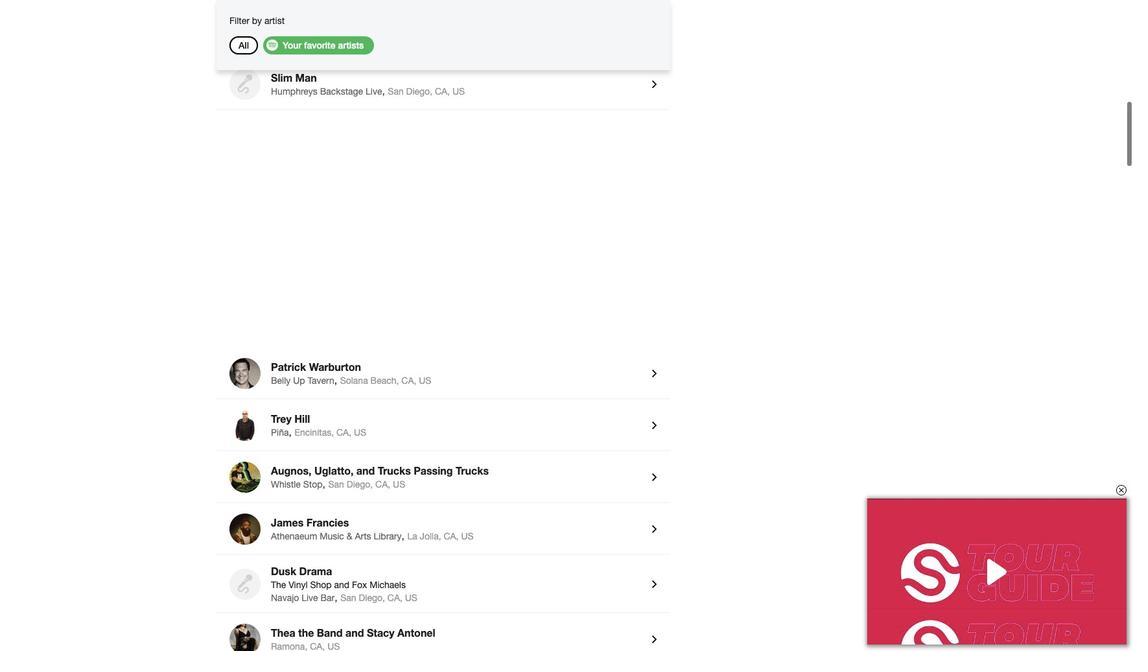 Task type: vqa. For each thing, say whether or not it's contained in the screenshot.


Task type: describe. For each thing, give the bounding box(es) containing it.
us inside james francies athenaeum music & arts library , la jolla, ca, us
[[461, 531, 474, 542]]

passing
[[414, 464, 453, 477]]

ca, inside augnos, uglatto, and trucks passing trucks whistle stop , san diego, ca, us
[[376, 479, 391, 490]]

slim
[[271, 71, 293, 84]]

2 trucks from the left
[[456, 464, 489, 477]]

ca, inside james francies athenaeum music & arts library , la jolla, ca, us
[[444, 531, 459, 542]]

thea the band and stacy antonel link
[[271, 627, 642, 641]]

james francies live image
[[230, 514, 261, 545]]

us inside augnos, uglatto, and trucks passing trucks whistle stop , san diego, ca, us
[[393, 479, 406, 490]]

hill
[[295, 413, 310, 425]]

shop
[[310, 580, 332, 590]]

jolla,
[[420, 531, 441, 542]]

san inside slim man humphreys backstage live , san diego, ca, us
[[388, 86, 404, 97]]

favorite
[[304, 40, 336, 51]]

thea the band and stacy antonel
[[271, 627, 436, 639]]

trey hill link
[[271, 413, 642, 427]]

and inside augnos, uglatto, and trucks passing trucks whistle stop , san diego, ca, us
[[357, 464, 375, 477]]

diego, inside dusk drama the vinyl shop and fox michaels navajo live bar , san diego, ca, us
[[359, 593, 385, 603]]

ca, inside the 'patrick warburton belly up tavern , solana beach, ca, us'
[[402, 376, 417, 386]]

stacy
[[367, 627, 395, 639]]

slim man live image
[[230, 69, 261, 100]]

library
[[374, 531, 402, 542]]

augnos live image
[[230, 462, 261, 493]]

michaels
[[370, 580, 406, 590]]

slim man humphreys backstage live , san diego, ca, us
[[271, 71, 465, 97]]

dusk
[[271, 565, 296, 577]]

music
[[320, 531, 344, 542]]

san inside augnos, uglatto, and trucks passing trucks whistle stop , san diego, ca, us
[[329, 479, 344, 490]]

your favorite artists
[[283, 40, 364, 51]]

by
[[252, 16, 262, 26]]

the
[[271, 580, 286, 590]]

your
[[283, 40, 302, 51]]

humphreys backstage live link
[[271, 86, 382, 97]]

bar for club
[[295, 38, 309, 48]]

all link
[[239, 40, 249, 51]]

us inside comfort club blue hour (sd), dadlore, and subtle notion soda bar , san diego, ca, us
[[379, 38, 392, 48]]

belly up tavern link
[[271, 376, 335, 386]]

(sd),
[[314, 25, 334, 35]]

1 trucks from the left
[[378, 464, 411, 477]]

solana
[[340, 376, 368, 386]]

, inside dusk drama the vinyl shop and fox michaels navajo live bar , san diego, ca, us
[[335, 592, 338, 603]]

augnos,
[[271, 464, 312, 477]]

soda
[[271, 38, 292, 48]]

us inside the 'patrick warburton belly up tavern , solana beach, ca, us'
[[419, 376, 432, 386]]

thea
[[271, 627, 296, 639]]

band
[[317, 627, 343, 639]]

club
[[315, 10, 338, 22]]

san inside dusk drama the vinyl shop and fox michaels navajo live bar , san diego, ca, us
[[341, 593, 356, 603]]

dusk drama live image
[[230, 569, 261, 600]]

diego, inside comfort club blue hour (sd), dadlore, and subtle notion soda bar , san diego, ca, us
[[333, 38, 359, 48]]

piña link
[[271, 427, 289, 438]]

up
[[293, 376, 305, 386]]

dusk drama the vinyl shop and fox michaels navajo live bar , san diego, ca, us
[[271, 565, 418, 603]]

us inside slim man humphreys backstage live , san diego, ca, us
[[453, 86, 465, 97]]

us inside 'trey hill piña , encinitas, ca, us'
[[354, 427, 367, 438]]

soda bar link
[[271, 38, 309, 48]]

live inside slim man humphreys backstage live , san diego, ca, us
[[366, 86, 382, 97]]

trey hill piña , encinitas, ca, us
[[271, 413, 367, 438]]

francies
[[307, 516, 349, 529]]

hour
[[292, 25, 312, 35]]

piña
[[271, 427, 289, 438]]

filter
[[230, 16, 250, 26]]

trey hill live image
[[230, 410, 261, 441]]

diego, inside slim man humphreys backstage live , san diego, ca, us
[[406, 86, 433, 97]]

patrick warburton link
[[271, 361, 642, 375]]

navajo live bar link
[[271, 593, 335, 603]]

subtle
[[391, 25, 417, 35]]



Task type: locate. For each thing, give the bounding box(es) containing it.
, inside augnos, uglatto, and trucks passing trucks whistle stop , san diego, ca, us
[[323, 478, 326, 490]]

all
[[239, 40, 249, 51]]

san down fox
[[341, 593, 356, 603]]

and
[[373, 25, 388, 35], [357, 464, 375, 477], [334, 580, 350, 590], [346, 627, 364, 639]]

0 horizontal spatial live
[[302, 593, 318, 603]]

slim man link
[[271, 71, 642, 86]]

ca, inside dusk drama the vinyl shop and fox michaels navajo live bar , san diego, ca, us
[[388, 593, 403, 603]]

live down shop
[[302, 593, 318, 603]]

&
[[347, 531, 353, 542]]

diego, inside augnos, uglatto, and trucks passing trucks whistle stop , san diego, ca, us
[[347, 479, 373, 490]]

diego,
[[333, 38, 359, 48], [406, 86, 433, 97], [347, 479, 373, 490], [359, 593, 385, 603]]

comfort
[[271, 10, 312, 22]]

athenaeum
[[271, 531, 317, 542]]

notion
[[419, 25, 446, 35]]

ca, right encinitas,
[[337, 427, 352, 438]]

diego, down the slim man link
[[406, 86, 433, 97]]

live right the backstage
[[366, 86, 382, 97]]

man
[[295, 71, 317, 84]]

san inside comfort club blue hour (sd), dadlore, and subtle notion soda bar , san diego, ca, us
[[315, 38, 331, 48]]

fox
[[352, 580, 367, 590]]

navajo
[[271, 593, 299, 603]]

your favorite artists button
[[263, 36, 374, 54]]

live
[[366, 86, 382, 97], [302, 593, 318, 603]]

drama
[[299, 565, 332, 577]]

backstage
[[320, 86, 363, 97]]

and inside dusk drama the vinyl shop and fox michaels navajo live bar , san diego, ca, us
[[334, 580, 350, 590]]

1 horizontal spatial bar
[[321, 593, 335, 603]]

0 vertical spatial bar
[[295, 38, 309, 48]]

trucks left passing
[[378, 464, 411, 477]]

dadlore,
[[336, 25, 370, 35]]

and right 'band'
[[346, 627, 364, 639]]

vinyl
[[289, 580, 308, 590]]

the
[[298, 627, 314, 639]]

us down 'patrick warburton' 'link'
[[419, 376, 432, 386]]

, inside 'trey hill piña , encinitas, ca, us'
[[289, 426, 292, 438]]

beach,
[[371, 376, 399, 386]]

us down james francies link
[[461, 531, 474, 542]]

0 horizontal spatial bar
[[295, 38, 309, 48]]

,
[[309, 36, 312, 48], [382, 85, 385, 97], [335, 374, 337, 386], [289, 426, 292, 438], [323, 478, 326, 490], [402, 530, 405, 542], [335, 592, 338, 603]]

us inside dusk drama the vinyl shop and fox michaels navajo live bar , san diego, ca, us
[[405, 593, 418, 603]]

us up james francies athenaeum music & arts library , la jolla, ca, us
[[393, 479, 406, 490]]

ca, down james francies link
[[444, 531, 459, 542]]

artists
[[338, 40, 364, 51]]

trucks
[[378, 464, 411, 477], [456, 464, 489, 477]]

0 horizontal spatial trucks
[[378, 464, 411, 477]]

ca, down the slim man link
[[435, 86, 450, 97]]

blue
[[271, 25, 289, 35]]

san down uglatto, at bottom
[[329, 479, 344, 490]]

and left subtle
[[373, 25, 388, 35]]

ca, down michaels
[[388, 593, 403, 603]]

thea the band live image
[[230, 624, 261, 651]]

and right uglatto, at bottom
[[357, 464, 375, 477]]

diego, down uglatto, at bottom
[[347, 479, 373, 490]]

us down subtle
[[379, 38, 392, 48]]

, inside the 'patrick warburton belly up tavern , solana beach, ca, us'
[[335, 374, 337, 386]]

bar for drama
[[321, 593, 335, 603]]

warburton
[[309, 361, 361, 373]]

comfort club live image
[[230, 14, 261, 45]]

trey
[[271, 413, 292, 425]]

james francies athenaeum music & arts library , la jolla, ca, us
[[271, 516, 474, 542]]

, inside james francies athenaeum music & arts library , la jolla, ca, us
[[402, 530, 405, 542]]

us down michaels
[[405, 593, 418, 603]]

tavern
[[308, 376, 335, 386]]

, inside slim man humphreys backstage live , san diego, ca, us
[[382, 85, 385, 97]]

bar
[[295, 38, 309, 48], [321, 593, 335, 603]]

ca, right beach,
[[402, 376, 417, 386]]

bar inside dusk drama the vinyl shop and fox michaels navajo live bar , san diego, ca, us
[[321, 593, 335, 603]]

arts
[[355, 531, 371, 542]]

diego, down dadlore,
[[333, 38, 359, 48]]

live inside dusk drama the vinyl shop and fox michaels navajo live bar , san diego, ca, us
[[302, 593, 318, 603]]

bar down shop
[[321, 593, 335, 603]]

1 horizontal spatial live
[[366, 86, 382, 97]]

and inside comfort club blue hour (sd), dadlore, and subtle notion soda bar , san diego, ca, us
[[373, 25, 388, 35]]

belly
[[271, 376, 291, 386]]

patrick
[[271, 361, 306, 373]]

augnos, uglatto, and trucks passing trucks whistle stop , san diego, ca, us
[[271, 464, 489, 490]]

uglatto,
[[315, 464, 354, 477]]

1 vertical spatial bar
[[321, 593, 335, 603]]

james
[[271, 516, 304, 529]]

and left fox
[[334, 580, 350, 590]]

antonel
[[398, 627, 436, 639]]

bar inside comfort club blue hour (sd), dadlore, and subtle notion soda bar , san diego, ca, us
[[295, 38, 309, 48]]

san down (sd),
[[315, 38, 331, 48]]

artist
[[265, 16, 285, 26]]

, inside comfort club blue hour (sd), dadlore, and subtle notion soda bar , san diego, ca, us
[[309, 36, 312, 48]]

whistle stop link
[[271, 479, 323, 490]]

san
[[315, 38, 331, 48], [388, 86, 404, 97], [329, 479, 344, 490], [341, 593, 356, 603]]

humphreys
[[271, 86, 318, 97]]

ca,
[[362, 38, 377, 48], [435, 86, 450, 97], [402, 376, 417, 386], [337, 427, 352, 438], [376, 479, 391, 490], [444, 531, 459, 542], [388, 593, 403, 603]]

la
[[408, 531, 418, 542]]

us
[[379, 38, 392, 48], [453, 86, 465, 97], [419, 376, 432, 386], [354, 427, 367, 438], [393, 479, 406, 490], [461, 531, 474, 542], [405, 593, 418, 603]]

ca, up james francies athenaeum music & arts library , la jolla, ca, us
[[376, 479, 391, 490]]

1 horizontal spatial trucks
[[456, 464, 489, 477]]

us right encinitas,
[[354, 427, 367, 438]]

bar down hour
[[295, 38, 309, 48]]

whistle
[[271, 479, 301, 490]]

ca, inside 'trey hill piña , encinitas, ca, us'
[[337, 427, 352, 438]]

james francies link
[[271, 516, 642, 531]]

san right the backstage
[[388, 86, 404, 97]]

diego, down fox
[[359, 593, 385, 603]]

trucks right passing
[[456, 464, 489, 477]]

ca, down dadlore,
[[362, 38, 377, 48]]

augnos, uglatto, and trucks passing trucks link
[[271, 464, 642, 479]]

patrick warburton belly up tavern , solana beach, ca, us
[[271, 361, 432, 386]]

stop
[[303, 479, 323, 490]]

ca, inside comfort club blue hour (sd), dadlore, and subtle notion soda bar , san diego, ca, us
[[362, 38, 377, 48]]

comfort club blue hour (sd), dadlore, and subtle notion soda bar , san diego, ca, us
[[271, 10, 446, 48]]

0 vertical spatial live
[[366, 86, 382, 97]]

filter by artist
[[230, 16, 285, 26]]

encinitas,
[[295, 427, 334, 438]]

ca, inside slim man humphreys backstage live , san diego, ca, us
[[435, 86, 450, 97]]

1 vertical spatial live
[[302, 593, 318, 603]]

patrick warburton live image
[[230, 358, 261, 389]]

us down the slim man link
[[453, 86, 465, 97]]

athenaeum music & arts library link
[[271, 531, 402, 542]]



